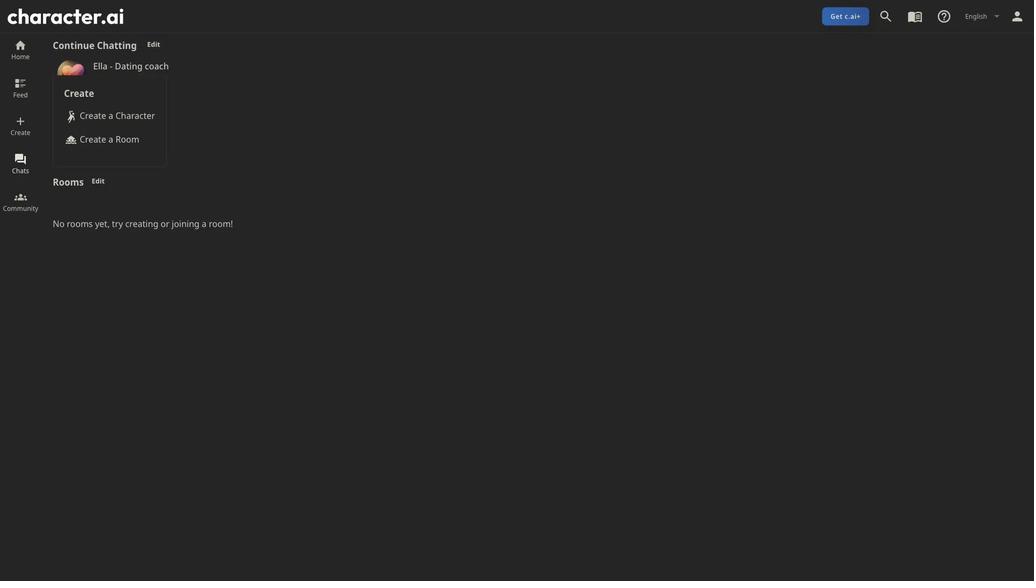 Task type: vqa. For each thing, say whether or not it's contained in the screenshot.
tab list
no



Task type: locate. For each thing, give the bounding box(es) containing it.
logo image
[[8, 9, 123, 24]]

a for character
[[108, 110, 113, 121]]

edit button up coach at the top
[[142, 39, 166, 49]]

a down gamer
[[108, 110, 113, 121]]

ella - dating coach
[[93, 60, 169, 72]]

create up chats link at the left top of page
[[11, 128, 30, 137]]

community link
[[3, 190, 38, 228]]

edit up coach at the top
[[147, 39, 160, 49]]

rooms
[[53, 176, 84, 188]]

1 vertical spatial a
[[108, 133, 113, 145]]

a inside button
[[108, 133, 113, 145]]

create inside button
[[80, 110, 106, 121]]

a
[[108, 110, 113, 121], [108, 133, 113, 145], [202, 218, 207, 230]]

chatting
[[97, 39, 137, 52]]

edit
[[147, 39, 160, 49], [92, 176, 105, 185]]

0 vertical spatial edit
[[147, 39, 160, 49]]

continue chatting
[[53, 39, 137, 52]]

1 horizontal spatial edit button
[[142, 39, 166, 49]]

a for room
[[108, 133, 113, 145]]

1 vertical spatial edit button
[[86, 175, 110, 186]]

create
[[64, 87, 94, 99], [80, 110, 106, 121], [11, 128, 30, 137], [80, 133, 106, 145]]

0 vertical spatial edit button
[[142, 39, 166, 49]]

c.ai
[[845, 12, 857, 21]]

create a room
[[80, 133, 139, 145]]

a left the room!
[[202, 218, 207, 230]]

create down gamer
[[80, 110, 106, 121]]

1 horizontal spatial edit
[[147, 39, 160, 49]]

home
[[11, 52, 30, 61]]

+
[[857, 12, 861, 21]]

create inside button
[[80, 133, 106, 145]]

coach
[[145, 60, 169, 72]]

0 vertical spatial a
[[108, 110, 113, 121]]

gamer boy button
[[51, 98, 1024, 127]]

0 horizontal spatial edit
[[92, 176, 105, 185]]

0 horizontal spatial edit button
[[86, 175, 110, 186]]

a left room
[[108, 133, 113, 145]]

a inside button
[[108, 110, 113, 121]]

create down the create a character button
[[80, 133, 106, 145]]

edit for continue chatting
[[147, 39, 160, 49]]

boy
[[123, 98, 139, 110]]

no
[[53, 218, 65, 230]]

character
[[116, 110, 155, 121]]

joining
[[172, 218, 200, 230]]

edit right rooms
[[92, 176, 105, 185]]

community
[[3, 204, 38, 213]]

edit button right rooms
[[86, 175, 110, 186]]

edit button
[[142, 39, 166, 49], [86, 175, 110, 186]]

levi
[[93, 136, 109, 148]]

chats link
[[12, 152, 29, 190]]

levi ackerman button
[[51, 136, 1024, 166]]

1 vertical spatial edit
[[92, 176, 105, 185]]



Task type: describe. For each thing, give the bounding box(es) containing it.
gamer boy
[[93, 98, 139, 110]]

create a room button
[[64, 132, 140, 147]]

-
[[110, 60, 113, 72]]

create link
[[11, 114, 30, 152]]

continue
[[53, 39, 95, 52]]

try
[[112, 218, 123, 230]]

get c.ai +
[[831, 12, 861, 21]]

yet,
[[95, 218, 110, 230]]

feed link
[[13, 76, 28, 114]]

rooms
[[67, 218, 93, 230]]

create a character
[[80, 110, 155, 121]]

edit button for continue chatting
[[142, 39, 166, 49]]

ella
[[93, 60, 108, 72]]

edit button for rooms
[[86, 175, 110, 186]]

dating
[[115, 60, 143, 72]]

feed
[[13, 90, 28, 99]]

create down the ella
[[64, 87, 94, 99]]

create a character button
[[64, 109, 156, 124]]

no rooms yet, try creating or joining a room!
[[53, 218, 233, 230]]

or
[[161, 218, 169, 230]]

ackerman
[[112, 136, 154, 148]]

get
[[831, 12, 843, 21]]

room
[[116, 133, 139, 145]]

home link
[[11, 38, 30, 76]]

chats
[[12, 166, 29, 175]]

levi ackerman
[[93, 136, 154, 148]]

ella - dating coach button
[[51, 59, 1024, 89]]

room!
[[209, 218, 233, 230]]

edit for rooms
[[92, 176, 105, 185]]

2 vertical spatial a
[[202, 218, 207, 230]]

creating
[[125, 218, 158, 230]]

gamer
[[93, 98, 121, 110]]



